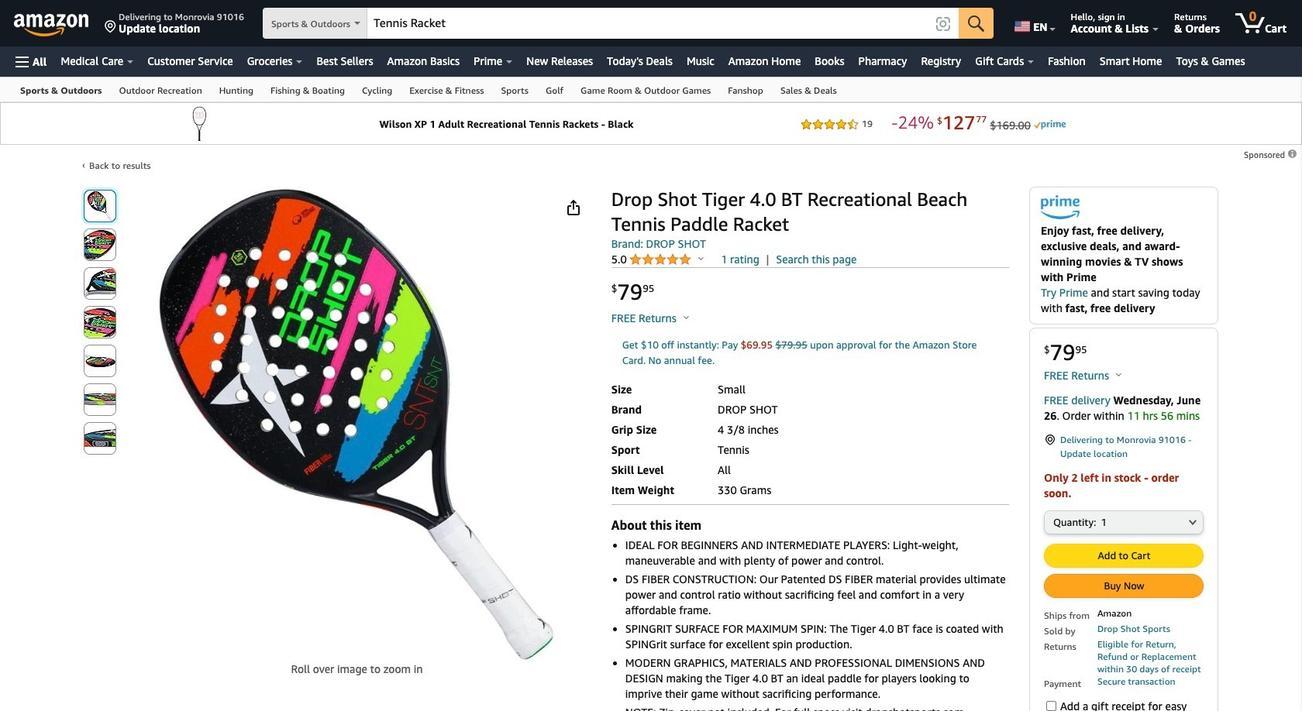 Task type: describe. For each thing, give the bounding box(es) containing it.
drop shot tiger 4.0 bt recreational beach tennis paddle racket image
[[158, 187, 556, 662]]

amazon image
[[14, 14, 89, 37]]

dropdown image
[[1189, 520, 1197, 526]]

none search field inside navigation navigation
[[263, 8, 994, 40]]

0 horizontal spatial popover image
[[684, 316, 689, 319]]



Task type: locate. For each thing, give the bounding box(es) containing it.
navigation navigation
[[0, 0, 1302, 102]]

0 vertical spatial popover image
[[699, 257, 704, 260]]

popover image
[[699, 257, 704, 260], [684, 316, 689, 319]]

amazon prime logo image
[[1041, 195, 1080, 224]]

None submit
[[959, 8, 994, 39], [84, 191, 116, 222], [84, 229, 116, 260], [84, 268, 116, 299], [84, 307, 116, 338], [84, 346, 116, 377], [84, 385, 116, 416], [84, 423, 116, 454], [959, 8, 994, 39], [84, 191, 116, 222], [84, 229, 116, 260], [84, 268, 116, 299], [84, 307, 116, 338], [84, 346, 116, 377], [84, 385, 116, 416], [84, 423, 116, 454]]

1 horizontal spatial popover image
[[699, 257, 704, 260]]

None search field
[[263, 8, 994, 40]]

Search Amazon text field
[[368, 9, 928, 38]]

1 vertical spatial popover image
[[684, 316, 689, 319]]

None checkbox
[[1047, 702, 1057, 712]]



Task type: vqa. For each thing, say whether or not it's contained in the screenshot.
AMAZON PRIME LOGO
yes



